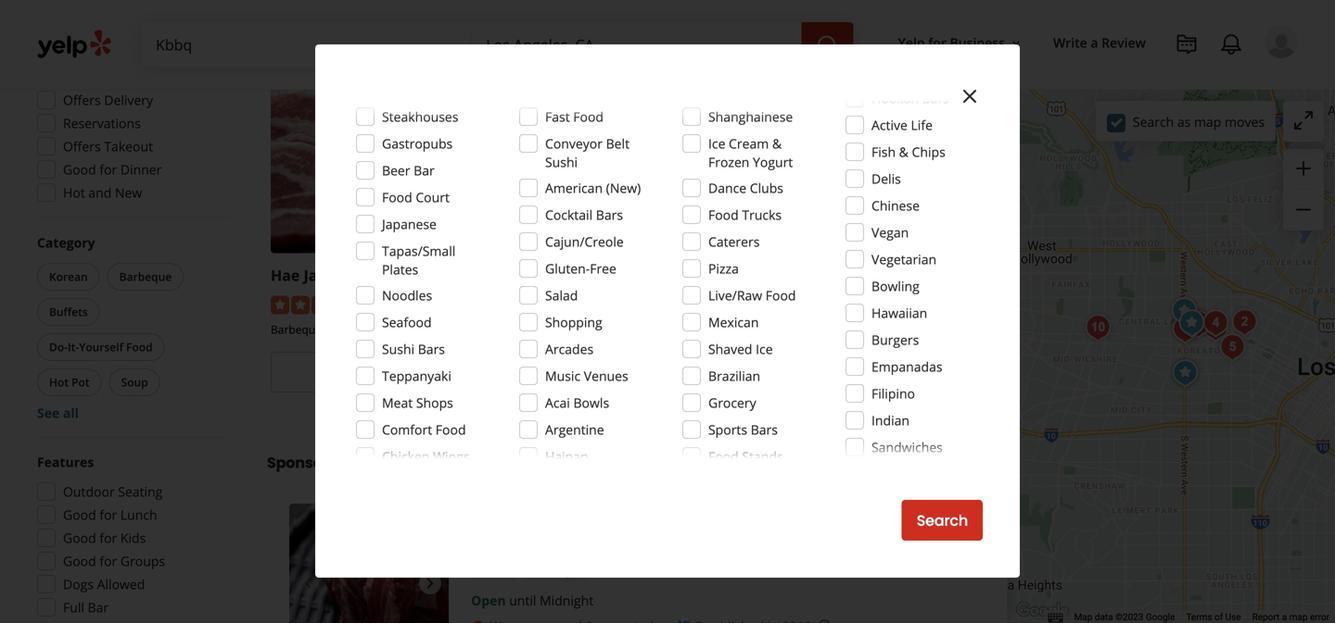 Task type: locate. For each thing, give the bounding box(es) containing it.
midnight down barbeque link
[[540, 593, 594, 610]]

pm inside group
[[160, 68, 179, 86]]

info icon image
[[817, 619, 832, 624], [817, 619, 832, 624]]

pm right 4:24
[[160, 68, 179, 86]]

4 good from the top
[[63, 553, 96, 571]]

1 horizontal spatial ice
[[756, 341, 773, 358]]

1 good from the top
[[63, 161, 96, 178]]

plates
[[382, 261, 418, 279]]

0 vertical spatial hot
[[63, 184, 85, 202]]

barbeque, for road
[[507, 322, 560, 337]]

bar inside search dialog
[[414, 162, 435, 179]]

korean button up open until midnight
[[471, 563, 518, 582]]

hookah bars
[[872, 89, 949, 107]]

1 horizontal spatial barbeque, korean
[[507, 322, 601, 337]]

1 horizontal spatial pm
[[660, 394, 680, 411]]

1 vertical spatial pm
[[660, 394, 680, 411]]

map right as
[[1194, 113, 1221, 130]]

0 horizontal spatial view
[[330, 363, 365, 383]]

search inside button
[[917, 511, 968, 532]]

until up comfort
[[358, 394, 385, 411]]

1 vertical spatial map
[[1289, 612, 1308, 624]]

2 barbeque, from the left
[[507, 322, 560, 337]]

sports
[[708, 421, 747, 439]]

good for lunch
[[63, 507, 157, 524]]

keyboard shortcuts image
[[1048, 614, 1063, 623]]

a right the write
[[1091, 34, 1098, 51]]

food up conveyor
[[573, 108, 604, 126]]

1 horizontal spatial map
[[1289, 612, 1308, 624]]

0 horizontal spatial a
[[1091, 34, 1098, 51]]

food down dance at the right top
[[708, 206, 739, 224]]

view left teppanyaki
[[330, 363, 365, 383]]

chicken
[[382, 448, 430, 466]]

bar inside group
[[88, 599, 109, 617]]

0 vertical spatial map
[[1194, 113, 1221, 130]]

reviews) for hae jang chon
[[432, 295, 482, 313]]

barbeque button up open until midnight
[[526, 563, 587, 582]]

dogs allowed
[[63, 576, 145, 594]]

teppanyaki
[[382, 368, 451, 385]]

ice
[[708, 135, 725, 153], [756, 341, 773, 358]]

1 vertical spatial barbeque
[[530, 565, 583, 580]]

for
[[928, 34, 947, 51], [100, 161, 117, 178], [100, 507, 117, 524], [100, 530, 117, 547], [100, 553, 117, 571]]

songhak korean bbq image
[[1166, 293, 1203, 330]]

reviews) down angeles
[[669, 295, 718, 313]]

filipino
[[872, 385, 915, 403]]

live/raw food
[[708, 287, 796, 305]]

(397
[[872, 295, 898, 313]]

outdoor
[[63, 484, 115, 501]]

map data ©2023 google
[[1074, 612, 1175, 624]]

0 vertical spatial bar
[[414, 162, 435, 179]]

0 vertical spatial offers
[[63, 91, 101, 109]]

until down korean link
[[509, 593, 536, 610]]

korean button down category
[[37, 263, 100, 291]]

0 horizontal spatial open
[[471, 593, 506, 610]]

soowon galbi kbbq restaurant image
[[1214, 329, 1251, 366]]

open up 16 women owned v2 image
[[471, 593, 506, 610]]

1 horizontal spatial a
[[1282, 612, 1287, 624]]

for for kids
[[100, 530, 117, 547]]

bars up teppanyaki
[[418, 341, 445, 358]]

error
[[1310, 612, 1330, 624]]

barbeque for barbeque button inside group
[[119, 269, 172, 285]]

bars up stands
[[751, 421, 778, 439]]

map
[[1074, 612, 1093, 624]]

2 view business link from the left
[[743, 352, 964, 393]]

1 horizontal spatial open
[[555, 394, 590, 411]]

None search field
[[141, 22, 857, 67]]

live/raw
[[708, 287, 762, 305]]

korean down category
[[49, 269, 88, 285]]

barbeque, korean down 4.6 star rating "image"
[[743, 322, 837, 337]]

open for open until midnight
[[471, 593, 506, 610]]

food trucks
[[708, 206, 782, 224]]

close image
[[959, 85, 981, 108]]

for down the good for kids
[[100, 553, 117, 571]]

japanese
[[382, 216, 437, 233]]

until left the filipino
[[831, 394, 858, 411]]

groups
[[120, 553, 165, 571]]

0 horizontal spatial midnight
[[389, 394, 443, 411]]

road to seoul - los angeles image
[[1167, 355, 1204, 392]]

ice up frozen
[[708, 135, 725, 153]]

1 vertical spatial ice
[[756, 341, 773, 358]]

a right "report" at bottom
[[1282, 612, 1287, 624]]

16 established in v2 image
[[676, 620, 691, 624]]

prime k bbq image
[[1167, 295, 1204, 332]]

ice inside ice cream & frozen yogurt
[[708, 135, 725, 153]]

good for groups
[[63, 553, 165, 571]]

barbeque button inside group
[[107, 263, 184, 291]]

until midnight for chon
[[358, 394, 443, 411]]

pm
[[160, 68, 179, 86], [660, 394, 680, 411]]

view business up the filipino
[[802, 363, 905, 383]]

to
[[548, 266, 566, 286]]

0 horizontal spatial barbeque button
[[107, 263, 184, 291]]

good down good for lunch
[[63, 530, 96, 547]]

offers for offers takeout
[[63, 138, 101, 155]]

1 horizontal spatial barbeque,
[[507, 322, 560, 337]]

korean
[[812, 266, 865, 286], [49, 269, 88, 285], [327, 322, 365, 337], [563, 322, 601, 337], [800, 322, 837, 337], [475, 565, 515, 580]]

shops
[[416, 395, 453, 412]]

1 reviews) from the left
[[432, 295, 482, 313]]

gangnam station korean bbq image
[[1167, 312, 1204, 349]]

1 offers from the top
[[63, 91, 101, 109]]

1 vertical spatial bar
[[88, 599, 109, 617]]

road to seoul - los angeles image
[[1167, 355, 1204, 392]]

gluten-
[[545, 260, 590, 278]]

hot and new
[[63, 184, 142, 202]]

0 vertical spatial a
[[1091, 34, 1098, 51]]

0 horizontal spatial korean button
[[37, 263, 100, 291]]

4.6 (397 reviews)
[[851, 295, 952, 313]]

search down sandwiches
[[917, 511, 968, 532]]

0 horizontal spatial &
[[772, 135, 782, 153]]

do-it-yourself food button
[[37, 334, 165, 362]]

terms of use link
[[1186, 612, 1241, 624]]

for down good for lunch
[[100, 530, 117, 547]]

1 horizontal spatial search
[[1133, 113, 1174, 130]]

1 vertical spatial a
[[1282, 612, 1287, 624]]

fast food
[[545, 108, 604, 126]]

1 horizontal spatial korean button
[[471, 563, 518, 582]]

kids
[[120, 530, 146, 547]]

2 view from the left
[[802, 363, 837, 383]]

good for good for kids
[[63, 530, 96, 547]]

bar down gastropubs
[[414, 162, 435, 179]]

hae jang chon image
[[1173, 305, 1210, 342]]

bar for full bar
[[88, 599, 109, 617]]

0 vertical spatial korean button
[[37, 263, 100, 291]]

hae jang chon image
[[1173, 305, 1210, 342], [289, 504, 449, 624]]

now
[[624, 363, 656, 383]]

1 horizontal spatial business
[[841, 363, 905, 383]]

2 horizontal spatial barbeque,
[[743, 322, 797, 337]]

seafood
[[382, 314, 432, 331]]

barbeque up yourself
[[119, 269, 172, 285]]

los
[[623, 266, 647, 286]]

bar down dogs allowed
[[88, 599, 109, 617]]

1 until midnight from the left
[[358, 394, 443, 411]]

search image
[[816, 34, 839, 57]]

barbeque, down 4.1 star rating image
[[271, 322, 324, 337]]

for down offers takeout
[[100, 161, 117, 178]]

food up 'soup'
[[126, 340, 153, 355]]

0 horizontal spatial view business link
[[271, 352, 492, 393]]

pizza
[[708, 260, 739, 278]]

0 vertical spatial ice
[[708, 135, 725, 153]]

bars down (new) in the left of the page
[[596, 206, 623, 224]]

korean up open until midnight
[[475, 565, 515, 580]]

korean button
[[37, 263, 100, 291], [471, 563, 518, 582]]

0 horizontal spatial bar
[[88, 599, 109, 617]]

seoul
[[570, 266, 610, 286]]

0 horizontal spatial reviews)
[[432, 295, 482, 313]]

food
[[573, 108, 604, 126], [382, 189, 412, 206], [708, 206, 739, 224], [766, 287, 796, 305], [126, 340, 153, 355], [436, 421, 466, 439], [708, 448, 739, 466]]

write
[[1053, 34, 1087, 51]]

sushi down seafood
[[382, 341, 415, 358]]

1 horizontal spatial reviews)
[[669, 295, 718, 313]]

food down the sports at the right bottom of the page
[[708, 448, 739, 466]]

until midnight for bbq
[[831, 394, 915, 411]]

good up dogs on the left bottom of the page
[[63, 553, 96, 571]]

1 horizontal spatial until midnight
[[831, 394, 915, 411]]

sushi
[[545, 153, 578, 171], [382, 341, 415, 358]]

1 vertical spatial hot
[[49, 375, 69, 390]]

view for jang
[[330, 363, 365, 383]]

barbeque, korean down 4.1 star rating image
[[271, 322, 365, 337]]

3 good from the top
[[63, 530, 96, 547]]

search left as
[[1133, 113, 1174, 130]]

3 reviews) from the left
[[902, 295, 952, 313]]

business for hae jang chon
[[369, 363, 433, 383]]

barbeque inside group
[[119, 269, 172, 285]]

1 horizontal spatial view business link
[[743, 352, 964, 393]]

jang
[[304, 266, 336, 286]]

new
[[115, 184, 142, 202]]

0 horizontal spatial barbeque
[[119, 269, 172, 285]]

view business up meat
[[330, 363, 433, 383]]

bars for sports bars
[[751, 421, 778, 439]]

view business link for chon
[[271, 352, 492, 393]]

for inside button
[[928, 34, 947, 51]]

1 horizontal spatial barbeque
[[530, 565, 583, 580]]

0 vertical spatial sushi
[[545, 153, 578, 171]]

songhak korean bbq link
[[743, 266, 901, 286]]

1 vertical spatial sushi
[[382, 341, 415, 358]]

0 horizontal spatial map
[[1194, 113, 1221, 130]]

2 horizontal spatial midnight
[[861, 394, 915, 411]]

search
[[1133, 113, 1174, 130], [917, 511, 968, 532]]

barbeque, korean
[[271, 322, 365, 337], [507, 322, 601, 337], [743, 322, 837, 337]]

full
[[63, 599, 84, 617]]

hot inside button
[[49, 375, 69, 390]]

1 vertical spatial search
[[917, 511, 968, 532]]

midnight down teppanyaki
[[389, 394, 443, 411]]

& right fish
[[899, 143, 909, 161]]

0 horizontal spatial search
[[917, 511, 968, 532]]

0 horizontal spatial view business
[[330, 363, 433, 383]]

barbeque up open until midnight
[[530, 565, 583, 580]]

shaved
[[708, 341, 752, 358]]

1 vertical spatial offers
[[63, 138, 101, 155]]

hanu korean bbq image
[[1226, 304, 1263, 341]]

allowed
[[97, 576, 145, 594]]

2 view business from the left
[[802, 363, 905, 383]]

barbeque, down 4.6 star rating "image"
[[743, 322, 797, 337]]

order
[[579, 363, 620, 383]]

hainan
[[545, 448, 588, 466]]

ice cream & frozen yogurt
[[708, 135, 793, 171]]

business left 16 chevron down v2 image
[[950, 34, 1005, 51]]

for up the good for kids
[[100, 507, 117, 524]]

group
[[32, 38, 230, 208], [1283, 149, 1324, 231], [33, 234, 230, 423], [32, 453, 230, 624]]

bars up life
[[922, 89, 949, 107]]

road to seoul - los angeles link
[[507, 266, 709, 286]]

1 horizontal spatial hae jang chon image
[[1173, 305, 1210, 342]]

sushi inside conveyor belt sushi
[[545, 153, 578, 171]]

0 vertical spatial search
[[1133, 113, 1174, 130]]

view down 4.6 star rating "image"
[[802, 363, 837, 383]]

grocery
[[708, 395, 756, 412]]

0 horizontal spatial ice
[[708, 135, 725, 153]]

pm right 11:30
[[660, 394, 680, 411]]

map left "error"
[[1289, 612, 1308, 624]]

for for groups
[[100, 553, 117, 571]]

hot left pot
[[49, 375, 69, 390]]

beer
[[382, 162, 410, 179]]

1 vertical spatial barbeque button
[[526, 563, 587, 582]]

hot left and
[[63, 184, 85, 202]]

barbeque
[[119, 269, 172, 285], [530, 565, 583, 580]]

barbeque button up yourself
[[107, 263, 184, 291]]

3 barbeque, korean from the left
[[743, 322, 837, 337]]

comfort food
[[382, 421, 466, 439]]

report a map error
[[1252, 612, 1330, 624]]

for right yelp
[[928, 34, 947, 51]]

good down outdoor
[[63, 507, 96, 524]]

until midnight up comfort
[[358, 394, 443, 411]]

1 horizontal spatial view business
[[802, 363, 905, 383]]

offers up reservations
[[63, 91, 101, 109]]

2 offers from the top
[[63, 138, 101, 155]]

1 horizontal spatial barbeque button
[[526, 563, 587, 582]]

0 horizontal spatial until midnight
[[358, 394, 443, 411]]

2 until midnight from the left
[[831, 394, 915, 411]]

(new)
[[606, 179, 641, 197]]

offers for offers delivery
[[63, 91, 101, 109]]

business up the filipino
[[841, 363, 905, 383]]

0 horizontal spatial pm
[[160, 68, 179, 86]]

1 vertical spatial korean button
[[471, 563, 518, 582]]

0 horizontal spatial sushi
[[382, 341, 415, 358]]

view business link
[[271, 352, 492, 393], [743, 352, 964, 393]]

16 info v2 image
[[408, 456, 423, 470]]

king chang - la image
[[1180, 306, 1217, 343]]

1 horizontal spatial midnight
[[540, 593, 594, 610]]

offers delivery
[[63, 91, 153, 109]]

1 barbeque, from the left
[[271, 322, 324, 337]]

2 horizontal spatial business
[[950, 34, 1005, 51]]

map region
[[969, 19, 1335, 624]]

noodles
[[382, 287, 432, 305]]

hookah
[[872, 89, 919, 107]]

open for open until 11:30 pm
[[555, 394, 590, 411]]

tapas/small plates
[[382, 242, 456, 279]]

2 horizontal spatial barbeque, korean
[[743, 322, 837, 337]]

business down sushi bars
[[369, 363, 433, 383]]

reviews) right (397
[[902, 295, 952, 313]]

good up and
[[63, 161, 96, 178]]

1 horizontal spatial bar
[[414, 162, 435, 179]]

korean down 4.1 star rating image
[[327, 322, 365, 337]]

& up yogurt
[[772, 135, 782, 153]]

until midnight up indian
[[831, 394, 915, 411]]

ahgassi gopchang image
[[1180, 306, 1217, 343]]

good for good for lunch
[[63, 507, 96, 524]]

meat shops
[[382, 395, 453, 412]]

hot for hot and new
[[63, 184, 85, 202]]

ice right shaved
[[756, 341, 773, 358]]

view business link down burgers
[[743, 352, 964, 393]]

barbeque for bottommost barbeque button
[[530, 565, 583, 580]]

0 vertical spatial barbeque button
[[107, 263, 184, 291]]

beer bar
[[382, 162, 435, 179]]

business inside button
[[950, 34, 1005, 51]]

empanadas
[[872, 358, 943, 376]]

1 vertical spatial hae jang chon image
[[289, 504, 449, 624]]

offers down reservations
[[63, 138, 101, 155]]

yelp
[[898, 34, 925, 51]]

midnight
[[389, 394, 443, 411], [861, 394, 915, 411], [540, 593, 594, 610]]

open down music
[[555, 394, 590, 411]]

1 view business link from the left
[[271, 352, 492, 393]]

notifications image
[[1220, 33, 1242, 56]]

2 barbeque, korean from the left
[[507, 322, 601, 337]]

1 horizontal spatial view
[[802, 363, 837, 383]]

soup
[[121, 375, 148, 390]]

shaved ice
[[708, 341, 773, 358]]

reservations
[[63, 115, 141, 132]]

barbeque, down 3.9 star rating image
[[507, 322, 560, 337]]

midnight up indian
[[861, 394, 915, 411]]

4.6
[[851, 295, 869, 313]]

view business for chon
[[330, 363, 433, 383]]

0 horizontal spatial barbeque, korean
[[271, 322, 365, 337]]

0 horizontal spatial business
[[369, 363, 433, 383]]

a for report
[[1282, 612, 1287, 624]]

0 horizontal spatial barbeque,
[[271, 322, 324, 337]]

1 view business from the left
[[330, 363, 433, 383]]

jjukku jjukku bbq image
[[1197, 310, 1234, 347]]

google
[[1146, 612, 1175, 624]]

1 horizontal spatial sushi
[[545, 153, 578, 171]]

view
[[330, 363, 365, 383], [802, 363, 837, 383]]

1 vertical spatial open
[[471, 593, 506, 610]]

sushi down conveyor
[[545, 153, 578, 171]]

1 barbeque, korean from the left
[[271, 322, 365, 337]]

0 vertical spatial open
[[555, 394, 590, 411]]

view business link up meat
[[271, 352, 492, 393]]

view for korean
[[802, 363, 837, 383]]

1 view from the left
[[330, 363, 365, 383]]

2 horizontal spatial reviews)
[[902, 295, 952, 313]]

0 vertical spatial pm
[[160, 68, 179, 86]]

3 barbeque, from the left
[[743, 322, 797, 337]]

0 vertical spatial hae jang chon image
[[1173, 305, 1210, 342]]

pot
[[72, 375, 90, 390]]

it-
[[68, 340, 79, 355]]

food up wings
[[436, 421, 466, 439]]

2 good from the top
[[63, 507, 96, 524]]

0 horizontal spatial hae jang chon image
[[289, 504, 449, 624]]

fish & chips
[[872, 143, 945, 161]]

4.6 star rating image
[[743, 296, 843, 315]]

4.1 star rating image
[[271, 296, 371, 315]]

barbeque, korean down 3.9 star rating image
[[507, 322, 601, 337]]

0 vertical spatial barbeque
[[119, 269, 172, 285]]

reviews) right (5.7k
[[432, 295, 482, 313]]



Task type: describe. For each thing, give the bounding box(es) containing it.
user actions element
[[883, 23, 1324, 137]]

until down the venues
[[593, 394, 620, 411]]

barbeque, for hae
[[271, 322, 324, 337]]

buffets button
[[37, 299, 100, 326]]

3.9 star rating image
[[507, 296, 607, 315]]

map for error
[[1289, 612, 1308, 624]]

report a map error link
[[1252, 612, 1330, 624]]

for for business
[[928, 34, 947, 51]]

good for good for dinner
[[63, 161, 96, 178]]

chon
[[340, 266, 378, 286]]

bars for sushi bars
[[418, 341, 445, 358]]

food down the songhak
[[766, 287, 796, 305]]

suggested
[[37, 38, 103, 56]]

wings
[[433, 448, 470, 466]]

meat
[[382, 395, 413, 412]]

all
[[63, 405, 79, 422]]

open until midnight
[[471, 593, 594, 610]]

vegetarian
[[872, 251, 937, 268]]

16 chevron down v2 image
[[1009, 36, 1024, 51]]

dance clubs
[[708, 179, 783, 197]]

hawaiian
[[872, 305, 927, 322]]

do-
[[49, 340, 68, 355]]

chicken wings
[[382, 448, 470, 466]]

order now link
[[507, 352, 728, 393]]

group containing features
[[32, 453, 230, 624]]

good for dinner
[[63, 161, 162, 178]]

korean inside group
[[49, 269, 88, 285]]

map for moves
[[1194, 113, 1221, 130]]

songhak korean bbq
[[743, 266, 901, 286]]

tapas/small
[[382, 242, 456, 260]]

1 horizontal spatial &
[[899, 143, 909, 161]]

genwa korean bbq mid wilshire image
[[1080, 310, 1117, 347]]

search as map moves
[[1133, 113, 1265, 130]]

and
[[88, 184, 112, 202]]

zoom in image
[[1292, 158, 1315, 180]]

zoom out image
[[1292, 199, 1315, 221]]

chinese
[[872, 197, 920, 215]]

next image
[[419, 573, 441, 595]]

stands
[[742, 448, 783, 466]]

active
[[872, 116, 908, 134]]

results
[[350, 453, 405, 474]]

mexican
[[708, 314, 759, 331]]

road to seoul - los angeles
[[507, 266, 709, 286]]

belt
[[606, 135, 630, 153]]

dogs
[[63, 576, 94, 594]]

business for songhak korean bbq
[[841, 363, 905, 383]]

hot for hot pot
[[49, 375, 69, 390]]

group containing suggested
[[32, 38, 230, 208]]

bars for cocktail bars
[[596, 206, 623, 224]]

projects image
[[1176, 33, 1198, 56]]

midnight for songhak korean bbq
[[861, 394, 915, 411]]

korean down 4.6 star rating "image"
[[800, 322, 837, 337]]

category
[[37, 234, 95, 252]]

expand map image
[[1292, 109, 1315, 132]]

barbeque, korean for jang
[[271, 322, 365, 337]]

slideshow element
[[289, 504, 449, 624]]

gastropubs
[[382, 135, 453, 153]]

4:24
[[131, 68, 157, 86]]

yourself
[[79, 340, 123, 355]]

baekjeong - los angeles image
[[1197, 305, 1234, 342]]

bowls
[[573, 395, 609, 412]]

terms of use
[[1186, 612, 1241, 624]]

gangnam station korean bbq image
[[1167, 312, 1204, 349]]

barbeque, korean for to
[[507, 322, 601, 337]]

conveyor
[[545, 135, 603, 153]]

korean up 4.6
[[812, 266, 865, 286]]

steakhouses
[[382, 108, 458, 126]]

reviews) for songhak korean bbq
[[902, 295, 952, 313]]

delivery
[[104, 91, 153, 109]]

bar for beer bar
[[414, 162, 435, 179]]

good for good for groups
[[63, 553, 96, 571]]

for for lunch
[[100, 507, 117, 524]]

american (new)
[[545, 179, 641, 197]]

4.1
[[378, 295, 397, 313]]

barbeque, korean for korean
[[743, 322, 837, 337]]

order now
[[579, 363, 656, 383]]

burgers
[[872, 331, 919, 349]]

argentine
[[545, 421, 604, 439]]

clubs
[[750, 179, 783, 197]]

salad
[[545, 287, 578, 305]]

16 women owned v2 image
[[471, 620, 486, 624]]

search for search as map moves
[[1133, 113, 1174, 130]]

view business link for bbq
[[743, 352, 964, 393]]

caterers
[[708, 233, 760, 251]]

cajun/creole
[[545, 233, 624, 251]]

american
[[545, 179, 603, 197]]

data
[[1095, 612, 1113, 624]]

arcades
[[545, 341, 594, 358]]

& inside ice cream & frozen yogurt
[[772, 135, 782, 153]]

koreatown
[[594, 564, 661, 582]]

write a review link
[[1046, 26, 1153, 59]]

previous image
[[297, 573, 319, 595]]

midnight for hae jang chon
[[389, 394, 443, 411]]

lunch
[[120, 507, 157, 524]]

google image
[[1012, 600, 1073, 624]]

view business for bbq
[[802, 363, 905, 383]]

music venues
[[545, 368, 628, 385]]

comfort
[[382, 421, 432, 439]]

shopping
[[545, 314, 602, 331]]

sponsored results
[[267, 453, 405, 474]]

delis
[[872, 170, 901, 188]]

bars for hookah bars
[[922, 89, 949, 107]]

cocktail
[[545, 206, 593, 224]]

for for dinner
[[100, 161, 117, 178]]

search dialog
[[0, 0, 1335, 624]]

a for write
[[1091, 34, 1098, 51]]

offers takeout
[[63, 138, 153, 155]]

active life
[[872, 116, 933, 134]]

brazilian
[[708, 368, 760, 385]]

group containing category
[[33, 234, 230, 423]]

chips
[[912, 143, 945, 161]]

seating
[[118, 484, 163, 501]]

4.1 (5.7k reviews)
[[378, 295, 482, 313]]

do-it-yourself food
[[49, 340, 153, 355]]

vegan
[[872, 224, 909, 242]]

food inside do-it-yourself food "button"
[[126, 340, 153, 355]]

search button
[[902, 501, 983, 541]]

frozen
[[708, 153, 750, 171]]

road
[[507, 266, 544, 286]]

search for search
[[917, 511, 968, 532]]

fish
[[872, 143, 896, 161]]

gluten-free
[[545, 260, 616, 278]]

free
[[590, 260, 616, 278]]

korean up arcades
[[563, 322, 601, 337]]

acai
[[545, 395, 570, 412]]

life
[[911, 116, 933, 134]]

fast
[[545, 108, 570, 126]]

cocktail bars
[[545, 206, 623, 224]]

hot pot button
[[37, 369, 102, 397]]

good for kids
[[63, 530, 146, 547]]

food down beer
[[382, 189, 412, 206]]

barbeque, for songhak
[[743, 322, 797, 337]]

2 reviews) from the left
[[669, 295, 718, 313]]

as
[[1177, 113, 1191, 130]]



Task type: vqa. For each thing, say whether or not it's contained in the screenshot.
left Consultation
no



